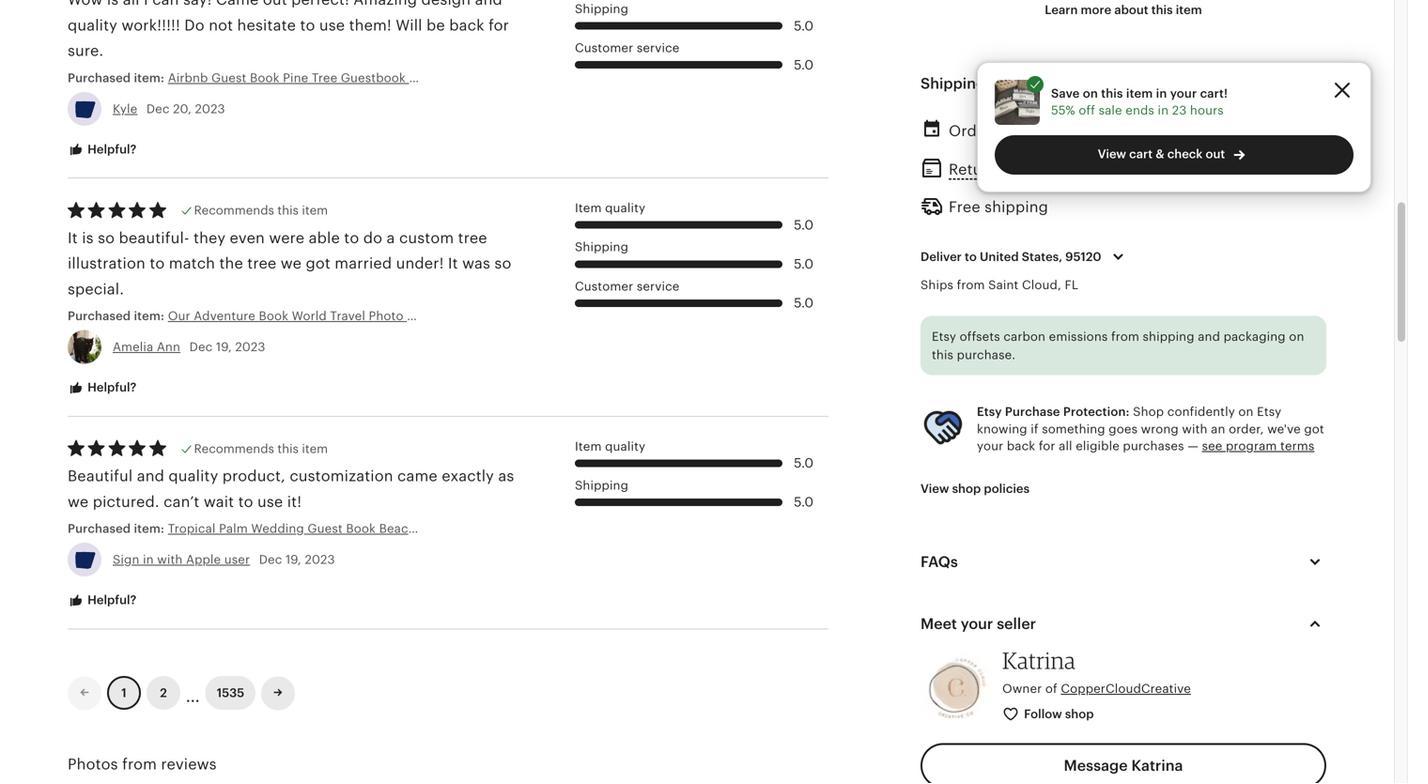 Task type: describe. For each thing, give the bounding box(es) containing it.
do
[[363, 230, 383, 247]]

see program terms link
[[1202, 439, 1315, 453]]

sure.
[[68, 42, 104, 59]]

fl
[[1065, 278, 1079, 292]]

can
[[152, 0, 179, 8]]

them!
[[349, 17, 392, 34]]

beautiful and quality product, customization came exactly as we pictured. can't wait to use it!
[[68, 468, 514, 511]]

order today to get by dec 30
[[949, 122, 1164, 139]]

message katrina
[[1064, 758, 1183, 775]]

owner
[[1003, 682, 1042, 696]]

item inside dropdown button
[[1176, 3, 1203, 17]]

is for it
[[82, 230, 94, 247]]

shop
[[1133, 405, 1164, 419]]

to left get
[[1042, 122, 1057, 139]]

1 horizontal spatial tree
[[458, 230, 487, 247]]

1 vertical spatial out
[[1206, 147, 1226, 161]]

was
[[462, 255, 491, 272]]

6 5.0 from the top
[[794, 456, 814, 471]]

recommends for product,
[[194, 442, 274, 456]]

7 5.0 from the top
[[794, 495, 814, 510]]

1 vertical spatial with
[[157, 553, 183, 567]]

quality inside wow is all i can say! came out perfect! amazing design and quality work!!!!! do not hesitate to use them! will be back for sure.
[[68, 17, 117, 34]]

be
[[427, 17, 445, 34]]

seller
[[997, 616, 1037, 633]]

as
[[498, 468, 514, 485]]

can't
[[164, 494, 200, 511]]

2 vertical spatial in
[[143, 553, 154, 567]]

exactly
[[442, 468, 494, 485]]

goes
[[1109, 422, 1138, 436]]

shipping and return policies button
[[904, 61, 1344, 106]]

more
[[1081, 3, 1112, 17]]

1 helpful? from the top
[[85, 142, 137, 156]]

0 horizontal spatial tree
[[247, 255, 277, 272]]

1 horizontal spatial it
[[448, 255, 458, 272]]

today
[[996, 122, 1037, 139]]

airbnb
[[168, 71, 208, 85]]

your inside dropdown button
[[961, 616, 994, 633]]

95120
[[1066, 250, 1102, 264]]

sign
[[113, 553, 140, 567]]

katrina inside message katrina button
[[1132, 758, 1183, 775]]

deliver to united states, 95120
[[921, 250, 1102, 264]]

say!
[[183, 0, 212, 8]]

beautiful
[[68, 468, 133, 485]]

view shop policies
[[921, 482, 1030, 496]]

not inside "button"
[[1107, 161, 1131, 178]]

1 horizontal spatial 19,
[[286, 553, 302, 567]]

apple
[[186, 553, 221, 567]]

wow
[[68, 0, 103, 8]]

all inside shop confidently on etsy knowing if something goes wrong with an order, we've got your back for all eligible purchases —
[[1059, 439, 1073, 453]]

2 customer from the top
[[575, 279, 634, 293]]

policies inside view shop policies button
[[984, 482, 1030, 496]]

to left do
[[344, 230, 359, 247]]

purchased item: airbnb guest book pine tree guestbook cabin lodge welcome book
[[68, 71, 577, 85]]

2
[[160, 687, 167, 701]]

exchanges
[[1024, 161, 1103, 178]]

5 5.0 from the top
[[794, 296, 814, 311]]

0 horizontal spatial shipping
[[985, 199, 1049, 216]]

1 book from the left
[[250, 71, 280, 85]]

came
[[397, 468, 438, 485]]

back inside wow is all i can say! came out perfect! amazing design and quality work!!!!! do not hesitate to use them! will be back for sure.
[[449, 17, 485, 34]]

learn more about this item
[[1045, 3, 1203, 17]]

save
[[1051, 86, 1080, 100]]

follow
[[1024, 708, 1062, 722]]

this inside etsy offsets carbon emissions from shipping and packaging on this purchase.
[[932, 348, 954, 362]]

learn more about this item button
[[1031, 0, 1217, 27]]

shop for view
[[952, 482, 981, 496]]

purchased for is
[[68, 309, 131, 323]]

offsets
[[960, 330, 1001, 344]]

message katrina button
[[921, 744, 1327, 784]]

your inside shop confidently on etsy knowing if something goes wrong with an order, we've got your back for all eligible purchases —
[[977, 439, 1004, 453]]

faqs button
[[904, 540, 1344, 585]]

item inside save on this item in your cart! 55% off sale ends in 23 hours
[[1127, 86, 1153, 100]]

& inside "button"
[[1009, 161, 1020, 178]]

eligible
[[1076, 439, 1120, 453]]

reviews
[[161, 756, 217, 773]]

saint
[[989, 278, 1019, 292]]

shop confidently on etsy knowing if something goes wrong with an order, we've got your back for all eligible purchases —
[[977, 405, 1325, 453]]

0 horizontal spatial so
[[98, 230, 115, 247]]

perfect!
[[291, 0, 349, 8]]

amelia ann link
[[113, 340, 180, 354]]

faqs
[[921, 554, 958, 571]]

0 horizontal spatial it
[[68, 230, 78, 247]]

shop for follow
[[1065, 708, 1094, 722]]

etsy for etsy offsets carbon emissions from shipping and packaging on this purchase.
[[932, 330, 957, 344]]

order
[[949, 122, 992, 139]]

item: for quality
[[134, 522, 164, 536]]

carbon
[[1004, 330, 1046, 344]]

shipping inside dropdown button
[[921, 75, 986, 92]]

packaging
[[1224, 330, 1286, 344]]

this up beautiful and quality product, customization came exactly as we pictured. can't wait to use it!
[[278, 442, 299, 456]]

etsy purchase protection:
[[977, 405, 1130, 419]]

photos
[[68, 756, 118, 773]]

were
[[269, 230, 305, 247]]

1 item: from the top
[[134, 71, 164, 85]]

emissions
[[1049, 330, 1108, 344]]

able
[[309, 230, 340, 247]]

view shop policies button
[[907, 472, 1044, 506]]

ends
[[1126, 103, 1155, 118]]

design
[[421, 0, 471, 8]]

ann
[[157, 340, 180, 354]]

illustration
[[68, 255, 146, 272]]

etsy for etsy purchase protection:
[[977, 405, 1002, 419]]

i
[[144, 0, 148, 8]]

to inside deliver to united states, 95120 dropdown button
[[965, 250, 977, 264]]

deliver
[[921, 250, 962, 264]]

kyle
[[113, 102, 137, 116]]

1 horizontal spatial &
[[1156, 147, 1165, 161]]

out inside wow is all i can say! came out perfect! amazing design and quality work!!!!! do not hesitate to use them! will be back for sure.
[[263, 0, 287, 8]]

purchase
[[1005, 405, 1061, 419]]

3 5.0 from the top
[[794, 217, 814, 232]]

purchased item: for it is so beautiful- they even were able to do a custom tree illustration to match the tree we got married under! it was so special.
[[68, 309, 168, 323]]

from for reviews
[[122, 756, 157, 773]]

got inside shop confidently on etsy knowing if something goes wrong with an order, we've got your back for all eligible purchases —
[[1305, 422, 1325, 436]]

quality inside beautiful and quality product, customization came exactly as we pictured. can't wait to use it!
[[169, 468, 218, 485]]

1 customer from the top
[[575, 41, 634, 55]]

all inside wow is all i can say! came out perfect! amazing design and quality work!!!!! do not hesitate to use them! will be back for sure.
[[123, 0, 140, 8]]

guestbook
[[341, 71, 406, 85]]

23
[[1172, 103, 1187, 118]]

to inside beautiful and quality product, customization came exactly as we pictured. can't wait to use it!
[[238, 494, 253, 511]]

purchased for and
[[68, 522, 131, 536]]

view for view shop policies
[[921, 482, 949, 496]]

2 5.0 from the top
[[794, 57, 814, 72]]

hesitate
[[237, 17, 296, 34]]

dec right ann
[[189, 340, 213, 354]]

airbnb guest book pine tree guestbook cabin lodge welcome book link
[[168, 69, 577, 86]]

tree
[[312, 71, 338, 85]]

dec down sale
[[1111, 122, 1140, 139]]

pine
[[283, 71, 309, 85]]

is for wow
[[107, 0, 119, 8]]

ships
[[921, 278, 954, 292]]

kyle link
[[113, 102, 137, 116]]

check
[[1168, 147, 1203, 161]]

view for view cart & check out
[[1098, 147, 1127, 161]]

guest
[[211, 71, 247, 85]]

an
[[1211, 422, 1226, 436]]

2 customer service from the top
[[575, 279, 680, 293]]

got inside it is so beautiful- they even were able to do a custom tree illustration to match the tree we got married under! it was so special.
[[306, 255, 331, 272]]

match
[[169, 255, 215, 272]]

we inside beautiful and quality product, customization came exactly as we pictured. can't wait to use it!
[[68, 494, 89, 511]]

purchased item: for beautiful and quality product, customization came exactly as we pictured. can't wait to use it!
[[68, 522, 168, 536]]



Task type: vqa. For each thing, say whether or not it's contained in the screenshot.
SEARCH FOR ANYTHING text box
no



Task type: locate. For each thing, give the bounding box(es) containing it.
1 horizontal spatial from
[[957, 278, 985, 292]]

your inside save on this item in your cart! 55% off sale ends in 23 hours
[[1171, 86, 1197, 100]]

free
[[949, 199, 981, 216]]

0 horizontal spatial use
[[257, 494, 283, 511]]

not down dec 30 button
[[1107, 161, 1131, 178]]

1 vertical spatial it
[[448, 255, 458, 272]]

for up welcome
[[489, 17, 509, 34]]

about
[[1115, 3, 1149, 17]]

1 horizontal spatial use
[[319, 17, 345, 34]]

0 vertical spatial back
[[449, 17, 485, 34]]

for
[[489, 17, 509, 34], [1039, 439, 1056, 453]]

1 horizontal spatial is
[[107, 0, 119, 8]]

0 vertical spatial service
[[637, 41, 680, 55]]

this inside learn more about this item dropdown button
[[1152, 3, 1173, 17]]

2023 down beautiful and quality product, customization came exactly as we pictured. can't wait to use it!
[[305, 553, 335, 567]]

dec right user at the left bottom of the page
[[259, 553, 282, 567]]

from
[[957, 278, 985, 292], [1112, 330, 1140, 344], [122, 756, 157, 773]]

it left was
[[448, 255, 458, 272]]

2 purchased from the top
[[68, 309, 131, 323]]

policies inside shipping and return policies dropdown button
[[1069, 75, 1125, 92]]

purchased down special. on the left of the page
[[68, 309, 131, 323]]

and inside dropdown button
[[990, 75, 1017, 92]]

view inside button
[[921, 482, 949, 496]]

purchased down 'sure.'
[[68, 71, 131, 85]]

on inside etsy offsets carbon emissions from shipping and packaging on this purchase.
[[1290, 330, 1305, 344]]

helpful? button down kyle link
[[54, 133, 151, 167]]

recommends for beautiful-
[[194, 204, 274, 218]]

it!
[[287, 494, 302, 511]]

1 vertical spatial recommends
[[194, 442, 274, 456]]

tree down even
[[247, 255, 277, 272]]

1 vertical spatial use
[[257, 494, 283, 511]]

0 vertical spatial it
[[68, 230, 78, 247]]

from right photos
[[122, 756, 157, 773]]

it up illustration
[[68, 230, 78, 247]]

helpful? for and
[[85, 594, 137, 608]]

0 vertical spatial recommends
[[194, 204, 274, 218]]

learn
[[1045, 3, 1078, 17]]

shipping inside etsy offsets carbon emissions from shipping and packaging on this purchase.
[[1143, 330, 1195, 344]]

1 horizontal spatial on
[[1239, 405, 1254, 419]]

shop right the follow
[[1065, 708, 1094, 722]]

0 vertical spatial 19,
[[216, 340, 232, 354]]

etsy offsets carbon emissions from shipping and packaging on this purchase.
[[932, 330, 1305, 362]]

from right emissions on the right top of page
[[1112, 330, 1140, 344]]

and up the pictured.
[[137, 468, 164, 485]]

etsy up knowing
[[977, 405, 1002, 419]]

out up hesitate
[[263, 0, 287, 8]]

2 book from the left
[[547, 71, 577, 85]]

item quality for beautiful and quality product, customization came exactly as we pictured. can't wait to use it!
[[575, 440, 646, 454]]

1 5.0 from the top
[[794, 18, 814, 33]]

0 vertical spatial purchased item:
[[68, 309, 168, 323]]

0 horizontal spatial 19,
[[216, 340, 232, 354]]

0 vertical spatial your
[[1171, 86, 1197, 100]]

we've
[[1268, 422, 1301, 436]]

and inside wow is all i can say! came out perfect! amazing design and quality work!!!!! do not hesitate to use them! will be back for sure.
[[475, 0, 503, 8]]

19, right ann
[[216, 340, 232, 354]]

2 vertical spatial helpful? button
[[54, 584, 151, 619]]

item quality for it is so beautiful- they even were able to do a custom tree illustration to match the tree we got married under! it was so special.
[[575, 201, 646, 215]]

1
[[121, 687, 127, 701]]

0 horizontal spatial is
[[82, 230, 94, 247]]

helpful? button for is
[[54, 371, 151, 406]]

your right meet
[[961, 616, 994, 633]]

meet your seller button
[[904, 602, 1344, 647]]

1 recommends from the top
[[194, 204, 274, 218]]

1 horizontal spatial so
[[495, 255, 512, 272]]

katrina image
[[921, 652, 991, 723]]

recommends this item for they
[[194, 204, 328, 218]]

1 vertical spatial customer
[[575, 279, 634, 293]]

shipping
[[575, 2, 629, 16], [921, 75, 986, 92], [575, 240, 629, 254], [575, 479, 629, 493]]

hours
[[1190, 103, 1224, 118]]

this inside save on this item in your cart! 55% off sale ends in 23 hours
[[1102, 86, 1123, 100]]

follow shop button
[[989, 698, 1110, 733]]

3 purchased from the top
[[68, 522, 131, 536]]

etsy
[[932, 330, 957, 344], [977, 405, 1002, 419], [1257, 405, 1282, 419]]

shop down knowing
[[952, 482, 981, 496]]

helpful? down sign
[[85, 594, 137, 608]]

2 purchased item: from the top
[[68, 522, 168, 536]]

purchase.
[[957, 348, 1016, 362]]

if
[[1031, 422, 1039, 436]]

recommends this item for customization
[[194, 442, 328, 456]]

shipping up deliver to united states, 95120
[[985, 199, 1049, 216]]

shipping
[[985, 199, 1049, 216], [1143, 330, 1195, 344]]

2 vertical spatial helpful?
[[85, 594, 137, 608]]

united
[[980, 250, 1019, 264]]

your up '23' in the right of the page
[[1171, 86, 1197, 100]]

etsy inside shop confidently on etsy knowing if something goes wrong with an order, we've got your back for all eligible purchases —
[[1257, 405, 1282, 419]]

2023 right ann
[[235, 340, 265, 354]]

0 vertical spatial shipping
[[985, 199, 1049, 216]]

your
[[1171, 86, 1197, 100], [977, 439, 1004, 453], [961, 616, 994, 633]]

in up 30
[[1156, 86, 1167, 100]]

0 vertical spatial tree
[[458, 230, 487, 247]]

1 vertical spatial so
[[495, 255, 512, 272]]

wait
[[204, 494, 234, 511]]

0 horizontal spatial katrina
[[1003, 647, 1076, 675]]

etsy inside etsy offsets carbon emissions from shipping and packaging on this purchase.
[[932, 330, 957, 344]]

& right 'returns' at top right
[[1009, 161, 1020, 178]]

by
[[1089, 122, 1107, 139]]

0 vertical spatial recommends this item
[[194, 204, 328, 218]]

to down beautiful-
[[150, 255, 165, 272]]

item for it is so beautiful- they even were able to do a custom tree illustration to match the tree we got married under! it was so special.
[[575, 201, 602, 215]]

0 vertical spatial policies
[[1069, 75, 1125, 92]]

katrina right message
[[1132, 758, 1183, 775]]

etsy up we've
[[1257, 405, 1282, 419]]

0 horizontal spatial all
[[123, 0, 140, 8]]

purchased item: up amelia at the top of the page
[[68, 309, 168, 323]]

purchased
[[68, 71, 131, 85], [68, 309, 131, 323], [68, 522, 131, 536]]

30
[[1144, 122, 1164, 139]]

it
[[68, 230, 78, 247], [448, 255, 458, 272]]

on up order,
[[1239, 405, 1254, 419]]

19, right user at the left bottom of the page
[[286, 553, 302, 567]]

on inside shop confidently on etsy knowing if something goes wrong with an order, we've got your back for all eligible purchases —
[[1239, 405, 1254, 419]]

back
[[449, 17, 485, 34], [1007, 439, 1036, 453]]

so right was
[[495, 255, 512, 272]]

1 horizontal spatial katrina
[[1132, 758, 1183, 775]]

shipping and return policies
[[921, 75, 1125, 92]]

1 vertical spatial 19,
[[286, 553, 302, 567]]

item up able
[[302, 204, 328, 218]]

this up sale
[[1102, 86, 1123, 100]]

1 customer service from the top
[[575, 41, 680, 55]]

confidently
[[1168, 405, 1236, 419]]

on right packaging
[[1290, 330, 1305, 344]]

1 horizontal spatial 2023
[[235, 340, 265, 354]]

save on this item in your cart! 55% off sale ends in 23 hours
[[1051, 86, 1228, 118]]

program
[[1226, 439, 1277, 453]]

1 purchased from the top
[[68, 71, 131, 85]]

dec left the 20,
[[146, 102, 170, 116]]

in left '23' in the right of the page
[[1158, 103, 1169, 118]]

back down if
[[1007, 439, 1036, 453]]

0 vertical spatial not
[[209, 17, 233, 34]]

with left apple
[[157, 553, 183, 567]]

1 vertical spatial your
[[977, 439, 1004, 453]]

policies up off on the right
[[1069, 75, 1125, 92]]

this left purchase.
[[932, 348, 954, 362]]

see
[[1202, 439, 1223, 453]]

1 service from the top
[[637, 41, 680, 55]]

0 vertical spatial 2023
[[195, 102, 225, 116]]

use
[[319, 17, 345, 34], [257, 494, 283, 511]]

0 vertical spatial item:
[[134, 71, 164, 85]]

on up off on the right
[[1083, 86, 1098, 100]]

1 vertical spatial shop
[[1065, 708, 1094, 722]]

user
[[224, 553, 250, 567]]

back inside shop confidently on etsy knowing if something goes wrong with an order, we've got your back for all eligible purchases —
[[1007, 439, 1036, 453]]

0 horizontal spatial got
[[306, 255, 331, 272]]

item up ends
[[1127, 86, 1153, 100]]

will
[[396, 17, 422, 34]]

knowing
[[977, 422, 1028, 436]]

something
[[1042, 422, 1106, 436]]

0 vertical spatial item quality
[[575, 201, 646, 215]]

and left packaging
[[1198, 330, 1221, 344]]

we down beautiful on the left of the page
[[68, 494, 89, 511]]

shipping up shop
[[1143, 330, 1195, 344]]

0 horizontal spatial 2023
[[195, 102, 225, 116]]

1 vertical spatial all
[[1059, 439, 1073, 453]]

2 helpful? button from the top
[[54, 371, 151, 406]]

to
[[300, 17, 315, 34], [1042, 122, 1057, 139], [344, 230, 359, 247], [965, 250, 977, 264], [150, 255, 165, 272], [238, 494, 253, 511]]

we inside it is so beautiful- they even were able to do a custom tree illustration to match the tree we got married under! it was so special.
[[281, 255, 302, 272]]

item: up kyle dec 20, 2023
[[134, 71, 164, 85]]

to down product,
[[238, 494, 253, 511]]

1 vertical spatial purchased item:
[[68, 522, 168, 536]]

0 vertical spatial view
[[1098, 147, 1127, 161]]

even
[[230, 230, 265, 247]]

2 helpful? from the top
[[85, 381, 137, 395]]

use left it!
[[257, 494, 283, 511]]

pictured.
[[93, 494, 159, 511]]

2 service from the top
[[637, 279, 680, 293]]

in
[[1156, 86, 1167, 100], [1158, 103, 1169, 118], [143, 553, 154, 567]]

for inside wow is all i can say! came out perfect! amazing design and quality work!!!!! do not hesitate to use them! will be back for sure.
[[489, 17, 509, 34]]

2023 right the 20,
[[195, 102, 225, 116]]

3 helpful? button from the top
[[54, 584, 151, 619]]

not inside wow is all i can say! came out perfect! amazing design and quality work!!!!! do not hesitate to use them! will be back for sure.
[[209, 17, 233, 34]]

wrong
[[1141, 422, 1179, 436]]

1 helpful? button from the top
[[54, 133, 151, 167]]

2 item quality from the top
[[575, 440, 646, 454]]

2 horizontal spatial from
[[1112, 330, 1140, 344]]

terms
[[1281, 439, 1315, 453]]

2 vertical spatial item:
[[134, 522, 164, 536]]

helpful? button down amelia at the top of the page
[[54, 371, 151, 406]]

0 vertical spatial on
[[1083, 86, 1098, 100]]

is inside it is so beautiful- they even were able to do a custom tree illustration to match the tree we got married under! it was so special.
[[82, 230, 94, 247]]

returns
[[949, 161, 1005, 178]]

1 item quality from the top
[[575, 201, 646, 215]]

wow is all i can say! came out perfect! amazing design and quality work!!!!! do not hesitate to use them! will be back for sure.
[[68, 0, 509, 59]]

2 vertical spatial purchased
[[68, 522, 131, 536]]

this up were at left
[[278, 204, 299, 218]]

and left 'return'
[[990, 75, 1017, 92]]

0 vertical spatial we
[[281, 255, 302, 272]]

1 vertical spatial item
[[575, 440, 602, 454]]

1 vertical spatial recommends this item
[[194, 442, 328, 456]]

follow shop
[[1024, 708, 1094, 722]]

4 5.0 from the top
[[794, 257, 814, 272]]

1 vertical spatial on
[[1290, 330, 1305, 344]]

0 vertical spatial so
[[98, 230, 115, 247]]

helpful? for is
[[85, 381, 137, 395]]

0 vertical spatial got
[[306, 255, 331, 272]]

book right welcome
[[547, 71, 577, 85]]

purchased down the pictured.
[[68, 522, 131, 536]]

recommends up even
[[194, 204, 274, 218]]

1 vertical spatial item quality
[[575, 440, 646, 454]]

tree up was
[[458, 230, 487, 247]]

0 vertical spatial katrina
[[1003, 647, 1076, 675]]

1 horizontal spatial view
[[1098, 147, 1127, 161]]

is right wow
[[107, 0, 119, 8]]

dec
[[146, 102, 170, 116], [1111, 122, 1140, 139], [189, 340, 213, 354], [259, 553, 282, 567]]

from left saint
[[957, 278, 985, 292]]

all left i at the top left of the page
[[123, 0, 140, 8]]

1 vertical spatial policies
[[984, 482, 1030, 496]]

we down were at left
[[281, 255, 302, 272]]

order,
[[1229, 422, 1264, 436]]

0 horizontal spatial not
[[209, 17, 233, 34]]

3 item: from the top
[[134, 522, 164, 536]]

1 horizontal spatial we
[[281, 255, 302, 272]]

view up faqs
[[921, 482, 949, 496]]

for inside shop confidently on etsy knowing if something goes wrong with an order, we've got your back for all eligible purchases —
[[1039, 439, 1056, 453]]

to left the united
[[965, 250, 977, 264]]

1 vertical spatial service
[[637, 279, 680, 293]]

all down something
[[1059, 439, 1073, 453]]

1 vertical spatial is
[[82, 230, 94, 247]]

1535 link
[[206, 677, 256, 711]]

1 vertical spatial customer service
[[575, 279, 680, 293]]

katrina inside 'katrina owner of coppercloudcreative'
[[1003, 647, 1076, 675]]

item: for so
[[134, 309, 164, 323]]

item:
[[134, 71, 164, 85], [134, 309, 164, 323], [134, 522, 164, 536]]

& right cart
[[1156, 147, 1165, 161]]

sign in with apple user dec 19, 2023
[[113, 553, 335, 567]]

returns & exchanges not accepted button
[[949, 156, 1205, 183]]

view cart & check out link
[[995, 135, 1354, 175]]

helpful? button down sign
[[54, 584, 151, 619]]

with inside shop confidently on etsy knowing if something goes wrong with an order, we've got your back for all eligible purchases —
[[1182, 422, 1208, 436]]

3 helpful? from the top
[[85, 594, 137, 608]]

2 recommends this item from the top
[[194, 442, 328, 456]]

in right sign
[[143, 553, 154, 567]]

2 vertical spatial from
[[122, 756, 157, 773]]

use down perfect!
[[319, 17, 345, 34]]

2 item: from the top
[[134, 309, 164, 323]]

0 horizontal spatial out
[[263, 0, 287, 8]]

and inside etsy offsets carbon emissions from shipping and packaging on this purchase.
[[1198, 330, 1221, 344]]

0 vertical spatial for
[[489, 17, 509, 34]]

1 item from the top
[[575, 201, 602, 215]]

return
[[1020, 75, 1065, 92]]

item right about on the top right of the page
[[1176, 3, 1203, 17]]

1 vertical spatial view
[[921, 482, 949, 496]]

from for saint
[[957, 278, 985, 292]]

the
[[219, 255, 243, 272]]

item: up amelia ann link
[[134, 309, 164, 323]]

and
[[475, 0, 503, 8], [990, 75, 1017, 92], [1198, 330, 1221, 344], [137, 468, 164, 485]]

1 vertical spatial tree
[[247, 255, 277, 272]]

policies down knowing
[[984, 482, 1030, 496]]

1 vertical spatial purchased
[[68, 309, 131, 323]]

2 horizontal spatial 2023
[[305, 553, 335, 567]]

item: down the pictured.
[[134, 522, 164, 536]]

1 horizontal spatial shipping
[[1143, 330, 1195, 344]]

purchased item: down the pictured.
[[68, 522, 168, 536]]

etsy left the offsets
[[932, 330, 957, 344]]

product,
[[222, 468, 286, 485]]

book left pine
[[250, 71, 280, 85]]

so up illustration
[[98, 230, 115, 247]]

helpful? button for and
[[54, 584, 151, 619]]

0 horizontal spatial etsy
[[932, 330, 957, 344]]

to inside wow is all i can say! came out perfect! amazing design and quality work!!!!! do not hesitate to use them! will be back for sure.
[[300, 17, 315, 34]]

got up terms
[[1305, 422, 1325, 436]]

1 horizontal spatial for
[[1039, 439, 1056, 453]]

meet your seller
[[921, 616, 1037, 633]]

from inside etsy offsets carbon emissions from shipping and packaging on this purchase.
[[1112, 330, 1140, 344]]

2 vertical spatial on
[[1239, 405, 1254, 419]]

0 vertical spatial customer service
[[575, 41, 680, 55]]

your down knowing
[[977, 439, 1004, 453]]

cart
[[1130, 147, 1153, 161]]

item up customization
[[302, 442, 328, 456]]

—
[[1188, 439, 1199, 453]]

0 horizontal spatial for
[[489, 17, 509, 34]]

use inside wow is all i can say! came out perfect! amazing design and quality work!!!!! do not hesitate to use them! will be back for sure.
[[319, 17, 345, 34]]

off
[[1079, 103, 1096, 118]]

beautiful-
[[119, 230, 189, 247]]

1 recommends this item from the top
[[194, 204, 328, 218]]

on inside save on this item in your cart! 55% off sale ends in 23 hours
[[1083, 86, 1098, 100]]

1 horizontal spatial back
[[1007, 439, 1036, 453]]

0 vertical spatial in
[[1156, 86, 1167, 100]]

0 horizontal spatial policies
[[984, 482, 1030, 496]]

1 vertical spatial in
[[1158, 103, 1169, 118]]

with up —
[[1182, 422, 1208, 436]]

recommends up product,
[[194, 442, 274, 456]]

2 item from the top
[[575, 440, 602, 454]]

recommends this item up product,
[[194, 442, 328, 456]]

1 vertical spatial for
[[1039, 439, 1056, 453]]

0 vertical spatial helpful? button
[[54, 133, 151, 167]]

for down something
[[1039, 439, 1056, 453]]

work!!!!!
[[122, 17, 180, 34]]

&
[[1156, 147, 1165, 161], [1009, 161, 1020, 178]]

got
[[306, 255, 331, 272], [1305, 422, 1325, 436]]

not right do
[[209, 17, 233, 34]]

use inside beautiful and quality product, customization came exactly as we pictured. can't wait to use it!
[[257, 494, 283, 511]]

view down by
[[1098, 147, 1127, 161]]

1 vertical spatial got
[[1305, 422, 1325, 436]]

0 horizontal spatial we
[[68, 494, 89, 511]]

2 recommends from the top
[[194, 442, 274, 456]]

0 vertical spatial helpful?
[[85, 142, 137, 156]]

this right about on the top right of the page
[[1152, 3, 1173, 17]]

0 horizontal spatial with
[[157, 553, 183, 567]]

coppercloudcreative
[[1061, 682, 1191, 696]]

0 vertical spatial all
[[123, 0, 140, 8]]

20,
[[173, 102, 192, 116]]

2 vertical spatial 2023
[[305, 553, 335, 567]]

item for beautiful and quality product, customization came exactly as we pictured. can't wait to use it!
[[575, 440, 602, 454]]

1 horizontal spatial got
[[1305, 422, 1325, 436]]

1 vertical spatial 2023
[[235, 340, 265, 354]]

and right design
[[475, 0, 503, 8]]

1 purchased item: from the top
[[68, 309, 168, 323]]

1 horizontal spatial policies
[[1069, 75, 1125, 92]]

got down able
[[306, 255, 331, 272]]

back down design
[[449, 17, 485, 34]]

to down perfect!
[[300, 17, 315, 34]]

1 horizontal spatial etsy
[[977, 405, 1002, 419]]

2 horizontal spatial on
[[1290, 330, 1305, 344]]

helpful? down kyle link
[[85, 142, 137, 156]]

recommends this item up even
[[194, 204, 328, 218]]

katrina up of
[[1003, 647, 1076, 675]]

is inside wow is all i can say! came out perfect! amazing design and quality work!!!!! do not hesitate to use them! will be back for sure.
[[107, 0, 119, 8]]

helpful? down amelia at the top of the page
[[85, 381, 137, 395]]

see program terms
[[1202, 439, 1315, 453]]

0 vertical spatial item
[[575, 201, 602, 215]]

1 horizontal spatial book
[[547, 71, 577, 85]]

view cart & check out
[[1098, 147, 1226, 161]]

1 link
[[107, 677, 141, 711]]

is up illustration
[[82, 230, 94, 247]]

and inside beautiful and quality product, customization came exactly as we pictured. can't wait to use it!
[[137, 468, 164, 485]]

sale
[[1099, 103, 1123, 118]]



